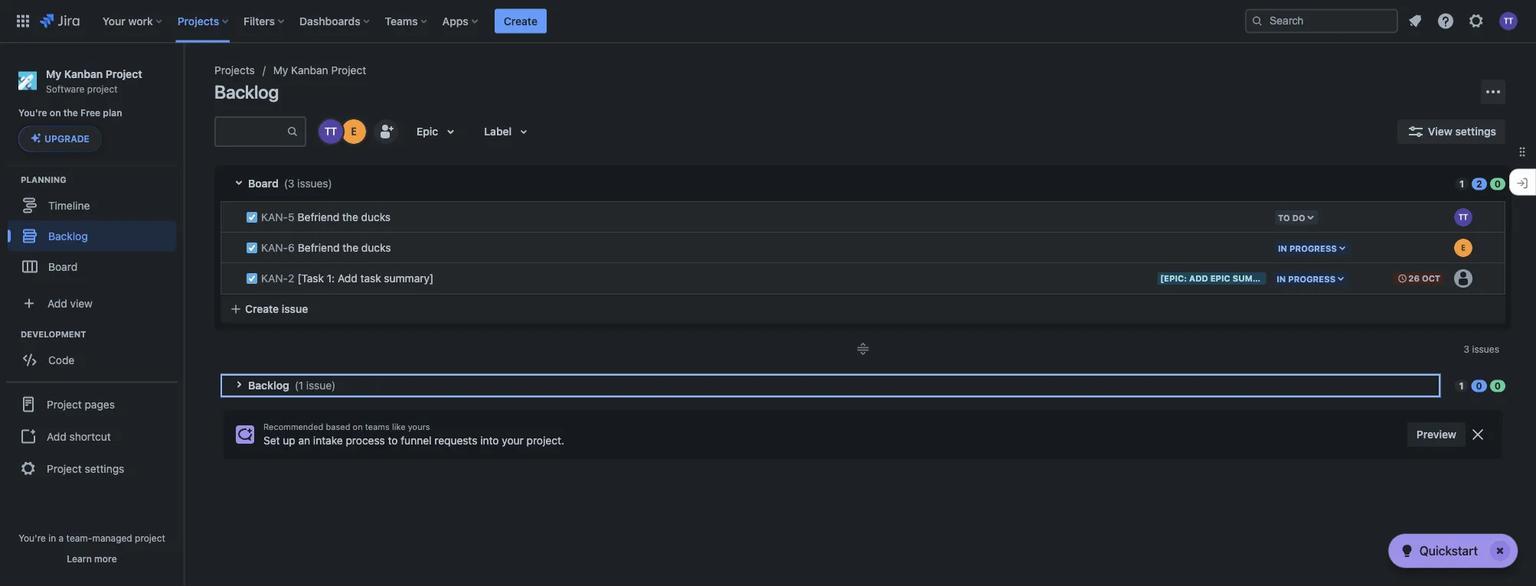 Task type: vqa. For each thing, say whether or not it's contained in the screenshot.
the bottommost the You're
yes



Task type: locate. For each thing, give the bounding box(es) containing it.
filters
[[244, 15, 275, 27]]

issues up "in progress: 0 of 1 (issue count)" element
[[1473, 344, 1500, 355]]

projects for projects dropdown button
[[177, 15, 219, 27]]

to do: 1 of 1 (issue count) element
[[1455, 380, 1469, 393]]

0 horizontal spatial board
[[48, 260, 77, 273]]

my inside my kanban project software project
[[46, 67, 61, 80]]

dashboards button
[[295, 9, 376, 33]]

upgrade
[[44, 134, 90, 144]]

view
[[70, 297, 93, 310]]

3 kan- from the top
[[261, 272, 288, 285]]

check image
[[1398, 542, 1417, 561]]

befriend for 6
[[298, 242, 340, 254]]

ducks
[[361, 211, 391, 224], [361, 242, 391, 254]]

backlog up recommended
[[248, 380, 289, 392]]

code link
[[8, 345, 176, 376]]

kan-2 link
[[261, 272, 294, 285]]

kan- up kan-2 link
[[261, 242, 288, 254]]

board up kan-5 link
[[248, 177, 279, 190]]

( for 3
[[284, 177, 288, 190]]

1 horizontal spatial my
[[273, 64, 288, 77]]

1 vertical spatial befriend
[[298, 242, 340, 254]]

based
[[326, 422, 350, 432]]

0 vertical spatial on
[[50, 108, 61, 118]]

settings right view
[[1456, 125, 1497, 138]]

1 vertical spatial ducks
[[361, 242, 391, 254]]

ducks up 'task'
[[361, 242, 391, 254]]

2 left [task
[[288, 272, 294, 285]]

1 vertical spatial 2
[[288, 272, 294, 285]]

projects up sidebar navigation image on the left top of the page
[[177, 15, 219, 27]]

) up based
[[332, 380, 336, 392]]

assignee: eloisefrancis23 image
[[1455, 239, 1473, 257]]

1 vertical spatial )
[[332, 380, 336, 392]]

1 for board ( 3 issues )
[[1460, 179, 1465, 190]]

board inside planning group
[[48, 260, 77, 273]]

2 vertical spatial the
[[343, 242, 359, 254]]

kanban
[[291, 64, 328, 77], [64, 67, 103, 80]]

do
[[1293, 213, 1306, 223]]

board up add view at bottom
[[48, 260, 77, 273]]

2 right to do: 1 of 3 (issue count) element
[[1477, 179, 1483, 190]]

like
[[392, 422, 406, 432]]

free
[[81, 108, 100, 118]]

you're on the free plan
[[18, 108, 122, 118]]

kan- up the create issue
[[261, 272, 288, 285]]

project right managed
[[135, 533, 165, 544]]

projects button
[[173, 9, 234, 33]]

projects
[[177, 15, 219, 27], [214, 64, 255, 77]]

1 horizontal spatial settings
[[1456, 125, 1497, 138]]

your work
[[102, 15, 153, 27]]

dashboards
[[300, 15, 360, 27]]

create inside primary element
[[504, 15, 538, 27]]

1 left in progress: 2 of 3 (issue count) element
[[1460, 179, 1465, 190]]

up
[[283, 435, 295, 447]]

1 horizontal spatial issues
[[1473, 344, 1500, 355]]

0 vertical spatial you're
[[18, 108, 47, 118]]

code
[[48, 354, 75, 366]]

1 for backlog ( 1 issue )
[[1459, 381, 1464, 392]]

projects right sidebar navigation image on the left top of the page
[[214, 64, 255, 77]]

on up upgrade button
[[50, 108, 61, 118]]

you're in a team-managed project
[[18, 533, 165, 544]]

create
[[504, 15, 538, 27], [245, 303, 279, 316]]

kan- up kan-6 link
[[261, 211, 288, 224]]

2
[[1477, 179, 1483, 190], [288, 272, 294, 285]]

in
[[48, 533, 56, 544]]

settings
[[1456, 125, 1497, 138], [85, 463, 124, 475]]

epic button
[[407, 119, 469, 144]]

0 for backlog ( 1 issue )
[[1495, 381, 1501, 392]]

0 vertical spatial settings
[[1456, 125, 1497, 138]]

2 kan- from the top
[[261, 242, 288, 254]]

0 vertical spatial 2
[[1477, 179, 1483, 190]]

2 you're from the top
[[18, 533, 46, 544]]

add inside button
[[47, 430, 66, 443]]

planning group
[[8, 173, 183, 287]]

my kanban project software project
[[46, 67, 142, 94]]

1 vertical spatial the
[[342, 211, 358, 224]]

work
[[128, 15, 153, 27]]

progress
[[1290, 243, 1337, 253], [1289, 274, 1336, 284]]

1 vertical spatial create
[[245, 303, 279, 316]]

create issue
[[245, 303, 308, 316]]

0 horizontal spatial my
[[46, 67, 61, 80]]

you're for you're in a team-managed project
[[18, 533, 46, 544]]

0 vertical spatial befriend
[[298, 211, 339, 224]]

0 for board ( 3 issues )
[[1495, 179, 1501, 190]]

the left free
[[63, 108, 78, 118]]

kan- for 6
[[261, 242, 288, 254]]

1 vertical spatial board
[[48, 260, 77, 273]]

0 vertical spatial create
[[504, 15, 538, 27]]

kan-
[[261, 211, 288, 224], [261, 242, 288, 254], [261, 272, 288, 285]]

backlog menu image
[[1484, 83, 1503, 101]]

0 vertical spatial board
[[248, 177, 279, 190]]

in
[[1278, 243, 1288, 253], [1277, 274, 1286, 284]]

)
[[328, 177, 332, 190], [332, 380, 336, 392]]

( up recommended
[[295, 380, 299, 392]]

project inside my kanban project software project
[[105, 67, 142, 80]]

0 vertical spatial issues
[[297, 177, 328, 190]]

dismiss image
[[1469, 426, 1487, 444]]

1 horizontal spatial kanban
[[291, 64, 328, 77]]

5
[[288, 211, 295, 224]]

plan
[[103, 108, 122, 118]]

0 vertical spatial the
[[63, 108, 78, 118]]

recommendations image
[[236, 426, 254, 444]]

1 horizontal spatial on
[[353, 422, 363, 432]]

project up plan
[[105, 67, 142, 80]]

2 ducks from the top
[[361, 242, 391, 254]]

help image
[[1437, 12, 1455, 30]]

3 up 5
[[288, 177, 294, 190]]

ducks up kan-6 befriend the ducks
[[361, 211, 391, 224]]

group
[[6, 382, 178, 490]]

0 vertical spatial 3
[[288, 177, 294, 190]]

issue down [task
[[282, 303, 308, 316]]

add
[[338, 272, 357, 285], [47, 297, 67, 310], [47, 430, 66, 443]]

1 vertical spatial issue
[[306, 380, 332, 392]]

my up software
[[46, 67, 61, 80]]

0 vertical spatial backlog
[[214, 81, 279, 103]]

dismiss quickstart image
[[1488, 539, 1513, 564]]

issues up the kan-5 befriend the ducks
[[297, 177, 328, 190]]

banner
[[0, 0, 1537, 43]]

backlog inside 'link'
[[48, 230, 88, 242]]

settings down add shortcut button
[[85, 463, 124, 475]]

project
[[331, 64, 366, 77], [105, 67, 142, 80], [47, 398, 82, 411], [47, 463, 82, 475]]

project pages link
[[6, 388, 178, 422]]

0 vertical spatial projects
[[177, 15, 219, 27]]

in progress: 0 of 1 (issue count) element
[[1472, 380, 1487, 393]]

0 vertical spatial issue
[[282, 303, 308, 316]]

0 horizontal spatial project
[[87, 83, 118, 94]]

banner containing your work
[[0, 0, 1537, 43]]

0 right to do: 1 of 1 (issue count) element
[[1476, 381, 1483, 392]]

view
[[1428, 125, 1453, 138]]

sidebar navigation image
[[167, 61, 201, 92]]

0 right "in progress: 0 of 1 (issue count)" element
[[1495, 381, 1501, 392]]

my kanban project link
[[273, 61, 366, 80]]

projects inside dropdown button
[[177, 15, 219, 27]]

( up kan-5 link
[[284, 177, 288, 190]]

unassigned image
[[1455, 270, 1473, 288]]

befriend right 5
[[298, 211, 339, 224]]

2 vertical spatial add
[[47, 430, 66, 443]]

0 horizontal spatial 2
[[288, 272, 294, 285]]

issue up based
[[306, 380, 332, 392]]

add shortcut button
[[6, 422, 178, 452]]

1 kan- from the top
[[261, 211, 288, 224]]

) up the kan-5 befriend the ducks
[[328, 177, 332, 190]]

1 vertical spatial 3
[[1464, 344, 1470, 355]]

1 vertical spatial in progress
[[1277, 274, 1336, 284]]

3 up to do: 1 of 1 (issue count) element
[[1464, 344, 1470, 355]]

add inside dropdown button
[[47, 297, 67, 310]]

task
[[360, 272, 381, 285]]

befriend right 6
[[298, 242, 340, 254]]

0 vertical spatial )
[[328, 177, 332, 190]]

kan- for 5
[[261, 211, 288, 224]]

add right the 1:
[[338, 272, 357, 285]]

0 right in progress: 2 of 3 (issue count) element
[[1495, 179, 1501, 190]]

on inside recommended based on teams like yours set up an intake process to funnel requests into your project.
[[353, 422, 363, 432]]

create issue image
[[211, 193, 230, 211]]

1 vertical spatial issues
[[1473, 344, 1500, 355]]

1 vertical spatial add
[[47, 297, 67, 310]]

0 vertical spatial progress
[[1290, 243, 1337, 253]]

3
[[288, 177, 294, 190], [1464, 344, 1470, 355]]

1 vertical spatial in
[[1277, 274, 1286, 284]]

1 left "in progress: 0 of 1 (issue count)" element
[[1459, 381, 1464, 392]]

1 befriend from the top
[[298, 211, 339, 224]]

add left shortcut
[[47, 430, 66, 443]]

you're up upgrade button
[[18, 108, 47, 118]]

pages
[[85, 398, 115, 411]]

0 horizontal spatial kanban
[[64, 67, 103, 80]]

1 vertical spatial you're
[[18, 533, 46, 544]]

the up kan-6 befriend the ducks
[[342, 211, 358, 224]]

0 horizontal spatial settings
[[85, 463, 124, 475]]

project pages
[[47, 398, 115, 411]]

board for board
[[48, 260, 77, 273]]

the for kan-5 befriend the ducks
[[342, 211, 358, 224]]

2 befriend from the top
[[298, 242, 340, 254]]

project inside my kanban project software project
[[87, 83, 118, 94]]

add for add shortcut
[[47, 430, 66, 443]]

a
[[59, 533, 64, 544]]

1 vertical spatial projects
[[214, 64, 255, 77]]

preview button
[[1408, 423, 1466, 447]]

2 vertical spatial kan-
[[261, 272, 288, 285]]

0 horizontal spatial create
[[245, 303, 279, 316]]

ducks for kan-6 befriend the ducks
[[361, 242, 391, 254]]

my
[[273, 64, 288, 77], [46, 67, 61, 80]]

an
[[298, 435, 310, 447]]

1 ducks from the top
[[361, 211, 391, 224]]

add for add view
[[47, 297, 67, 310]]

0 vertical spatial project
[[87, 83, 118, 94]]

assignee: terry turtle image
[[1455, 208, 1473, 227]]

1 vertical spatial backlog
[[48, 230, 88, 242]]

1 you're from the top
[[18, 108, 47, 118]]

1 vertical spatial project
[[135, 533, 165, 544]]

on up process
[[353, 422, 363, 432]]

0 horizontal spatial issues
[[297, 177, 328, 190]]

issues
[[297, 177, 328, 190], [1473, 344, 1500, 355]]

1 vertical spatial on
[[353, 422, 363, 432]]

funnel
[[401, 435, 432, 447]]

teams
[[385, 15, 418, 27]]

backlog down timeline
[[48, 230, 88, 242]]

my for my kanban project software project
[[46, 67, 61, 80]]

settings image
[[1468, 12, 1486, 30]]

on
[[50, 108, 61, 118], [353, 422, 363, 432]]

you're
[[18, 108, 47, 118], [18, 533, 46, 544]]

development
[[21, 329, 86, 339]]

settings for view settings
[[1456, 125, 1497, 138]]

my for my kanban project
[[273, 64, 288, 77]]

backlog down projects link
[[214, 81, 279, 103]]

appswitcher icon image
[[14, 12, 32, 30]]

planning image
[[2, 170, 21, 189]]

project up add shortcut
[[47, 398, 82, 411]]

1 horizontal spatial board
[[248, 177, 279, 190]]

0 horizontal spatial 3
[[288, 177, 294, 190]]

jira image
[[40, 12, 79, 30], [40, 12, 79, 30]]

kanban up software
[[64, 67, 103, 80]]

2 vertical spatial backlog
[[248, 380, 289, 392]]

create for create issue
[[245, 303, 279, 316]]

add left 'view'
[[47, 297, 67, 310]]

befriend
[[298, 211, 339, 224], [298, 242, 340, 254]]

requests
[[434, 435, 478, 447]]

teams button
[[380, 9, 433, 33]]

settings inside "button"
[[1456, 125, 1497, 138]]

managed
[[92, 533, 132, 544]]

0
[[1495, 179, 1501, 190], [1476, 381, 1483, 392], [1495, 381, 1501, 392]]

26 oct
[[1409, 274, 1441, 284]]

1 vertical spatial settings
[[85, 463, 124, 475]]

the up kan-2 [task 1: add task summary]
[[343, 242, 359, 254]]

your
[[502, 435, 524, 447]]

settings inside group
[[85, 463, 124, 475]]

1 horizontal spatial create
[[504, 15, 538, 27]]

board for board ( 3 issues )
[[248, 177, 279, 190]]

project down dashboards popup button
[[331, 64, 366, 77]]

create down kan-2 link
[[245, 303, 279, 316]]

kanban inside my kanban project software project
[[64, 67, 103, 80]]

label
[[484, 125, 512, 138]]

1 vertical spatial (
[[295, 380, 299, 392]]

project up plan
[[87, 83, 118, 94]]

your
[[102, 15, 125, 27]]

0 vertical spatial (
[[284, 177, 288, 190]]

kanban down dashboards
[[291, 64, 328, 77]]

my right projects link
[[273, 64, 288, 77]]

you're for you're on the free plan
[[18, 108, 47, 118]]

create right 'apps' popup button
[[504, 15, 538, 27]]

0 vertical spatial kan-
[[261, 211, 288, 224]]

you're left in
[[18, 533, 46, 544]]

1 horizontal spatial (
[[295, 380, 299, 392]]

0 horizontal spatial (
[[284, 177, 288, 190]]

0 vertical spatial ducks
[[361, 211, 391, 224]]

1 vertical spatial kan-
[[261, 242, 288, 254]]



Task type: describe. For each thing, give the bounding box(es) containing it.
kanban for my kanban project software project
[[64, 67, 103, 80]]

kan-5 befriend the ducks
[[261, 211, 391, 224]]

yours
[[408, 422, 430, 432]]

kan-2 [task 1: add task summary]
[[261, 272, 434, 285]]

to do: 1 of 3 (issue count) element
[[1455, 177, 1469, 190]]

create for create
[[504, 15, 538, 27]]

software
[[46, 83, 85, 94]]

backlog link
[[8, 221, 176, 251]]

add people image
[[377, 123, 395, 141]]

search image
[[1252, 15, 1264, 27]]

shortcut
[[69, 430, 111, 443]]

quickstart
[[1420, 544, 1478, 559]]

done: 0 of 3 (issue count) element
[[1490, 177, 1506, 190]]

view settings
[[1428, 125, 1497, 138]]

eloisefrancis23 image
[[342, 119, 366, 144]]

set
[[263, 435, 280, 447]]

6
[[288, 242, 295, 254]]

done: 0 of 1 (issue count) element
[[1490, 380, 1506, 393]]

kan-6 link
[[261, 242, 295, 254]]

to
[[388, 435, 398, 447]]

ducks for kan-5 befriend the ducks
[[361, 211, 391, 224]]

notifications image
[[1406, 12, 1425, 30]]

0 vertical spatial add
[[338, 272, 357, 285]]

1 horizontal spatial 3
[[1464, 344, 1470, 355]]

settings for project settings
[[85, 463, 124, 475]]

kan- for 2
[[261, 272, 288, 285]]

kanban for my kanban project
[[291, 64, 328, 77]]

kan-5 link
[[261, 211, 295, 224]]

board link
[[8, 251, 176, 282]]

view settings button
[[1398, 119, 1506, 144]]

Search backlog text field
[[216, 118, 286, 146]]

Search field
[[1245, 9, 1399, 33]]

in progress: 2 of 3 (issue count) element
[[1472, 177, 1487, 190]]

kan-6 befriend the ducks
[[261, 242, 391, 254]]

add shortcut
[[47, 430, 111, 443]]

backlog ( 1 issue )
[[248, 380, 336, 392]]

project settings
[[47, 463, 124, 475]]

oct
[[1422, 274, 1441, 284]]

project settings link
[[6, 452, 178, 486]]

1 up recommended
[[299, 380, 303, 392]]

projects link
[[214, 61, 255, 80]]

teams
[[365, 422, 390, 432]]

primary element
[[9, 0, 1245, 43]]

befriend for 5
[[298, 211, 339, 224]]

development group
[[8, 328, 183, 380]]

create issue button
[[221, 296, 1506, 323]]

intake
[[313, 435, 343, 447]]

1 horizontal spatial project
[[135, 533, 165, 544]]

( for 1
[[295, 380, 299, 392]]

process
[[346, 435, 385, 447]]

the for kan-6 befriend the ducks
[[343, 242, 359, 254]]

epic
[[417, 125, 438, 138]]

) for board ( 3 issues )
[[328, 177, 332, 190]]

learn more button
[[67, 553, 117, 565]]

apps button
[[438, 9, 484, 33]]

into
[[480, 435, 499, 447]]

development image
[[2, 325, 21, 343]]

) for backlog ( 1 issue )
[[332, 380, 336, 392]]

0 vertical spatial in
[[1278, 243, 1288, 253]]

project.
[[527, 435, 564, 447]]

0 horizontal spatial on
[[50, 108, 61, 118]]

label button
[[475, 119, 542, 144]]

create button
[[495, 9, 547, 33]]

preview
[[1417, 429, 1457, 441]]

1 vertical spatial progress
[[1289, 274, 1336, 284]]

your profile and settings image
[[1500, 12, 1518, 30]]

learn
[[67, 554, 92, 565]]

quickstart button
[[1389, 535, 1518, 568]]

0 vertical spatial in progress
[[1278, 243, 1337, 253]]

your work button
[[98, 9, 168, 33]]

group containing project pages
[[6, 382, 178, 490]]

3 issues
[[1464, 344, 1500, 355]]

add view button
[[9, 288, 175, 319]]

terry turtle image
[[319, 119, 343, 144]]

my kanban project
[[273, 64, 366, 77]]

1 horizontal spatial 2
[[1477, 179, 1483, 190]]

to
[[1278, 213, 1290, 223]]

26
[[1409, 274, 1420, 284]]

add view
[[47, 297, 93, 310]]

project down add shortcut
[[47, 463, 82, 475]]

more
[[94, 554, 117, 565]]

planning
[[21, 175, 66, 184]]

recommended
[[263, 422, 323, 432]]

board ( 3 issues )
[[248, 177, 332, 190]]

to do
[[1278, 213, 1306, 223]]

recommended based on teams like yours set up an intake process to funnel requests into your project.
[[263, 422, 564, 447]]

summary]
[[384, 272, 434, 285]]

team-
[[66, 533, 92, 544]]

[task
[[297, 272, 324, 285]]

projects for projects link
[[214, 64, 255, 77]]

apps
[[442, 15, 469, 27]]

timeline
[[48, 199, 90, 212]]

filters button
[[239, 9, 290, 33]]

1:
[[327, 272, 335, 285]]

timeline link
[[8, 190, 176, 221]]

learn more
[[67, 554, 117, 565]]

issue inside button
[[282, 303, 308, 316]]



